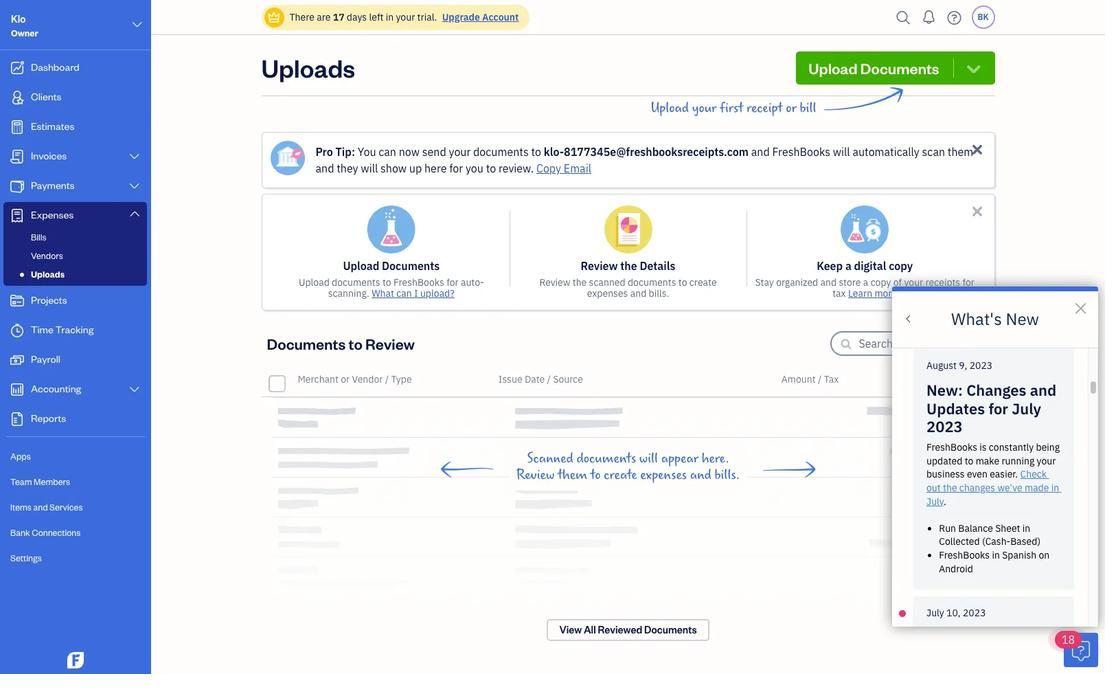 Task type: describe. For each thing, give the bounding box(es) containing it.
collected
[[940, 536, 981, 548]]

review up type button
[[366, 334, 415, 353]]

dashboard image
[[9, 61, 25, 75]]

invoice image
[[9, 150, 25, 164]]

learn
[[849, 287, 873, 300]]

digital
[[855, 259, 887, 273]]

and inside new: changes and updates for july 2023
[[1031, 380, 1057, 400]]

balance
[[959, 522, 994, 535]]

estimate image
[[9, 120, 25, 134]]

0 horizontal spatial can
[[379, 145, 397, 159]]

2023 inside new: changes and updates for july 2023
[[927, 416, 964, 436]]

money image
[[9, 353, 25, 367]]

account
[[483, 11, 519, 23]]

check out the changes we've made in july
[[927, 468, 1062, 508]]

first
[[720, 100, 744, 116]]

crown image
[[267, 10, 281, 24]]

bills. for scanned documents will appear here. review them to create expenses and bills.
[[715, 467, 740, 483]]

here
[[425, 162, 447, 175]]

to inside scanned documents will appear here. review them to create expenses and bills.
[[591, 467, 601, 483]]

chart image
[[9, 383, 25, 397]]

made
[[1025, 482, 1050, 494]]

1 vertical spatial or
[[341, 373, 350, 386]]

will for scanned
[[640, 451, 659, 467]]

your inside freshbooks is constantly being updated to make running your business even easier.
[[1038, 455, 1057, 467]]

upload up 8177345e@freshbooksreceipts.com at the top of the page
[[651, 100, 689, 116]]

scanned documents will appear here. review them to create expenses and bills.
[[517, 451, 740, 483]]

payroll link
[[3, 346, 147, 375]]

upload up the scanning.
[[343, 259, 380, 273]]

your inside the stay organized and store a copy of your receipts for tax
[[905, 276, 924, 289]]

in up based)
[[1023, 522, 1031, 535]]

of
[[894, 276, 903, 289]]

klo owner
[[11, 12, 38, 38]]

amount / tax
[[782, 373, 839, 386]]

chevron large down image for accounting
[[128, 384, 141, 395]]

merchant or vendor / type
[[298, 373, 412, 386]]

.
[[944, 495, 947, 508]]

run
[[940, 522, 957, 535]]

android
[[940, 563, 974, 575]]

we've
[[998, 482, 1023, 494]]

upgrade account link
[[440, 11, 519, 23]]

expenses for documents
[[641, 467, 687, 483]]

payment image
[[9, 179, 25, 193]]

you
[[358, 145, 376, 159]]

items and services link
[[3, 496, 147, 520]]

bill
[[800, 100, 817, 116]]

freshbooks is constantly being updated to make running your business even easier.
[[927, 441, 1063, 481]]

what
[[372, 287, 394, 300]]

upload?
[[421, 287, 455, 300]]

august 9, 2023
[[927, 359, 993, 372]]

the inside check out the changes we've made in july
[[944, 482, 958, 494]]

updated
[[927, 455, 963, 467]]

now
[[399, 145, 420, 159]]

upload documents to freshbooks for auto- scanning.
[[299, 276, 484, 300]]

main element
[[0, 0, 186, 674]]

documents right reviewed
[[645, 623, 697, 636]]

documents inside scanned documents will appear here. review them to create expenses and bills.
[[577, 451, 637, 467]]

client image
[[9, 91, 25, 104]]

chevron large down image for invoices
[[128, 151, 141, 162]]

estimates link
[[3, 113, 147, 142]]

clients
[[31, 90, 62, 103]]

documents up what can i upload?
[[382, 259, 440, 273]]

for inside 'and freshbooks will automatically scan them and they will show up here for you to review.'
[[450, 162, 463, 175]]

july inside new: changes and updates for july 2023
[[1013, 398, 1042, 418]]

vendors
[[31, 250, 63, 261]]

documents inside upload documents to freshbooks for auto- scanning.
[[332, 276, 381, 289]]

organized
[[777, 276, 819, 289]]

review the details review the scanned documents to create expenses and bills.
[[540, 259, 717, 300]]

documents up merchant
[[267, 334, 346, 353]]

17
[[333, 11, 345, 23]]

new:
[[927, 380, 964, 400]]

what's new
[[952, 308, 1040, 330]]

0 horizontal spatial will
[[361, 162, 378, 175]]

bank connections
[[10, 527, 81, 538]]

settings
[[10, 553, 42, 564]]

view all reviewed documents
[[560, 623, 697, 636]]

upload inside upload documents to freshbooks for auto- scanning.
[[299, 276, 330, 289]]

1 / from the left
[[385, 373, 389, 386]]

issue date button
[[499, 373, 545, 386]]

1 horizontal spatial uploads
[[262, 52, 355, 84]]

are
[[317, 11, 331, 23]]

auto-
[[461, 276, 484, 289]]

them inside scanned documents will appear here. review them to create expenses and bills.
[[558, 467, 588, 483]]

what's new group
[[893, 287, 1099, 674]]

team
[[10, 476, 32, 487]]

invoices
[[31, 149, 67, 162]]

email
[[564, 162, 592, 175]]

expenses
[[31, 208, 74, 221]]

upgrade
[[442, 11, 480, 23]]

review.
[[499, 162, 534, 175]]

items
[[10, 502, 32, 513]]

18 button
[[1056, 631, 1099, 667]]

pro tip: you can now send your documents to klo-8177345e@freshbooksreceipts.com
[[316, 145, 749, 159]]

what's
[[952, 308, 1003, 330]]

expenses for the
[[587, 287, 629, 300]]

running
[[1002, 455, 1035, 467]]

your left trial.
[[396, 11, 415, 23]]

reviewed
[[598, 623, 643, 636]]

3 / from the left
[[819, 373, 822, 386]]

july inside check out the changes we've made in july
[[927, 495, 944, 508]]

and down receipt at the top right of the page
[[752, 145, 770, 159]]

freshbooks image
[[65, 652, 87, 669]]

date
[[525, 373, 545, 386]]

8177345e@freshbooksreceipts.com
[[564, 145, 749, 159]]

freshbooks inside 'and freshbooks will automatically scan them and they will show up here for you to review.'
[[773, 145, 831, 159]]

reports link
[[3, 406, 147, 434]]

business
[[927, 468, 965, 481]]

store
[[839, 276, 862, 289]]

i
[[414, 287, 418, 300]]

bk
[[978, 12, 989, 22]]

and down pro
[[316, 162, 334, 175]]

scanning.
[[328, 287, 370, 300]]

invoices link
[[3, 143, 147, 171]]

you
[[466, 162, 484, 175]]

copy inside the stay organized and store a copy of your receipts for tax
[[871, 276, 892, 289]]

chevron large down image for expenses
[[128, 208, 141, 219]]

search image
[[893, 7, 915, 28]]

resource center badge image
[[1065, 633, 1099, 667]]

view
[[560, 623, 582, 636]]

upload inside button
[[809, 58, 858, 78]]

check out the changes we've made in july link
[[927, 468, 1062, 508]]

× button
[[1074, 293, 1089, 319]]

merchant
[[298, 373, 339, 386]]

0 vertical spatial copy
[[890, 259, 914, 273]]

review up scanned
[[581, 259, 618, 273]]

based)
[[1011, 536, 1041, 548]]

upload documents button
[[797, 52, 996, 85]]

being
[[1037, 441, 1061, 454]]

bills. for review the details review the scanned documents to create expenses and bills.
[[649, 287, 670, 300]]

your left first
[[693, 100, 717, 116]]



Task type: locate. For each thing, give the bounding box(es) containing it.
2 vertical spatial will
[[640, 451, 659, 467]]

1 vertical spatial create
[[604, 467, 638, 483]]

expenses link
[[3, 202, 147, 229]]

0 horizontal spatial uploads
[[31, 269, 65, 280]]

time tracking link
[[3, 317, 147, 345]]

payments link
[[3, 173, 147, 201]]

upload documents image
[[367, 206, 416, 254]]

1 vertical spatial will
[[361, 162, 378, 175]]

expenses down review the details image
[[587, 287, 629, 300]]

for down action
[[989, 398, 1009, 418]]

0 vertical spatial the
[[621, 259, 638, 273]]

copy up of
[[890, 259, 914, 273]]

make
[[976, 455, 1000, 467]]

1 horizontal spatial or
[[786, 100, 797, 116]]

2 vertical spatial the
[[944, 482, 958, 494]]

1 vertical spatial copy
[[871, 276, 892, 289]]

to inside 'and freshbooks will automatically scan them and they will show up here for you to review.'
[[486, 162, 496, 175]]

for inside new: changes and updates for july 2023
[[989, 398, 1009, 418]]

0 horizontal spatial /
[[385, 373, 389, 386]]

0 vertical spatial create
[[690, 276, 717, 289]]

create for details
[[690, 276, 717, 289]]

1 horizontal spatial the
[[621, 259, 638, 273]]

0 vertical spatial 2023
[[970, 359, 993, 372]]

will left 'automatically'
[[834, 145, 851, 159]]

apps link
[[3, 445, 147, 469]]

uploads inside main "element"
[[31, 269, 65, 280]]

expenses inside scanned documents will appear here. review them to create expenses and bills.
[[641, 467, 687, 483]]

there are 17 days left in your trial. upgrade account
[[290, 11, 519, 23]]

reports
[[31, 412, 66, 425]]

will inside scanned documents will appear here. review them to create expenses and bills.
[[640, 451, 659, 467]]

create for will
[[604, 467, 638, 483]]

and right changes on the right bottom of the page
[[1031, 380, 1057, 400]]

run balance sheet in collected (cash-based) freshbooks in spanish on android
[[940, 522, 1053, 575]]

0 vertical spatial july
[[1013, 398, 1042, 418]]

Search text field
[[860, 333, 994, 355]]

bills. inside scanned documents will appear here. review them to create expenses and bills.
[[715, 467, 740, 483]]

and inside the stay organized and store a copy of your receipts for tax
[[821, 276, 837, 289]]

your down being
[[1038, 455, 1057, 467]]

0 vertical spatial a
[[846, 259, 852, 273]]

documents left i
[[332, 276, 381, 289]]

settings link
[[3, 546, 147, 570]]

uploads
[[262, 52, 355, 84], [31, 269, 65, 280]]

1 horizontal spatial expenses
[[641, 467, 687, 483]]

1 vertical spatial them
[[558, 467, 588, 483]]

in right made
[[1052, 482, 1060, 494]]

and inside review the details review the scanned documents to create expenses and bills.
[[631, 287, 647, 300]]

will left appear
[[640, 451, 659, 467]]

upload your first receipt or bill
[[651, 100, 817, 116]]

chevron large down image
[[128, 181, 141, 192]]

1 horizontal spatial a
[[864, 276, 869, 289]]

trial.
[[418, 11, 437, 23]]

uploads down vendors
[[31, 269, 65, 280]]

will for and
[[834, 145, 851, 159]]

freshbooks inside upload documents to freshbooks for auto- scanning.
[[394, 276, 445, 289]]

a inside the stay organized and store a copy of your receipts for tax
[[864, 276, 869, 289]]

1 horizontal spatial /
[[548, 373, 551, 386]]

team members
[[10, 476, 70, 487]]

close image
[[970, 142, 986, 157], [970, 203, 986, 219]]

to inside review the details review the scanned documents to create expenses and bills.
[[679, 276, 688, 289]]

upload up bill
[[809, 58, 858, 78]]

for left auto-
[[447, 276, 459, 289]]

1 horizontal spatial bills.
[[715, 467, 740, 483]]

stay
[[756, 276, 775, 289]]

1 vertical spatial a
[[864, 276, 869, 289]]

for right receipts
[[963, 276, 975, 289]]

klo
[[11, 12, 26, 25]]

payments
[[31, 179, 75, 192]]

review down scanned
[[517, 467, 555, 483]]

them inside 'and freshbooks will automatically scan them and they will show up here for you to review.'
[[948, 145, 974, 159]]

your up you
[[449, 145, 471, 159]]

0 vertical spatial bills.
[[649, 287, 670, 300]]

july down out
[[927, 495, 944, 508]]

details
[[640, 259, 676, 273]]

source
[[554, 373, 584, 386]]

dashboard
[[31, 60, 80, 74]]

documents down "search" icon
[[861, 58, 940, 78]]

create inside scanned documents will appear here. review them to create expenses and bills.
[[604, 467, 638, 483]]

new
[[1007, 308, 1040, 330]]

them right scan
[[948, 145, 974, 159]]

2 / from the left
[[548, 373, 551, 386]]

here.
[[702, 451, 730, 467]]

the left scanned
[[573, 276, 587, 289]]

1 vertical spatial expenses
[[641, 467, 687, 483]]

connections
[[32, 527, 81, 538]]

0 vertical spatial close image
[[970, 142, 986, 157]]

1 horizontal spatial create
[[690, 276, 717, 289]]

keep a digital copy image
[[841, 206, 890, 254]]

and right items
[[33, 502, 48, 513]]

issue date / source
[[499, 373, 584, 386]]

documents
[[474, 145, 529, 159], [332, 276, 381, 289], [628, 276, 677, 289], [577, 451, 637, 467]]

1 vertical spatial 2023
[[927, 416, 964, 436]]

for inside upload documents to freshbooks for auto- scanning.
[[447, 276, 459, 289]]

review the details image
[[605, 206, 653, 254]]

0 horizontal spatial create
[[604, 467, 638, 483]]

view all reviewed documents link
[[547, 619, 710, 641]]

documents right scanned
[[577, 451, 637, 467]]

july up constantly
[[1013, 398, 1042, 418]]

freshbooks inside run balance sheet in collected (cash-based) freshbooks in spanish on android
[[940, 549, 991, 562]]

uploads down there
[[262, 52, 355, 84]]

report image
[[9, 412, 25, 426]]

freshbooks inside freshbooks is constantly being updated to make running your business even easier.
[[927, 441, 978, 454]]

2023 up 'updated' at the bottom right of the page
[[927, 416, 964, 436]]

the down business
[[944, 482, 958, 494]]

for inside the stay organized and store a copy of your receipts for tax
[[963, 276, 975, 289]]

tracking
[[55, 323, 94, 336]]

or left vendor at the left of page
[[341, 373, 350, 386]]

2 horizontal spatial the
[[944, 482, 958, 494]]

2023 right 10,
[[964, 607, 987, 619]]

july
[[1013, 398, 1042, 418], [927, 495, 944, 508], [927, 607, 945, 619]]

a right store
[[864, 276, 869, 289]]

and down here.
[[691, 467, 712, 483]]

2 close image from the top
[[970, 203, 986, 219]]

and inside items and services link
[[33, 502, 48, 513]]

2023 up action
[[970, 359, 993, 372]]

upload documents up upload documents to freshbooks for auto- scanning.
[[343, 259, 440, 273]]

and inside scanned documents will appear here. review them to create expenses and bills.
[[691, 467, 712, 483]]

go to help image
[[944, 7, 966, 28]]

1 horizontal spatial will
[[640, 451, 659, 467]]

0 horizontal spatial them
[[558, 467, 588, 483]]

receipts
[[926, 276, 961, 289]]

1 vertical spatial close image
[[970, 203, 986, 219]]

automatically
[[853, 145, 920, 159]]

and right scanned
[[631, 287, 647, 300]]

bills. down here.
[[715, 467, 740, 483]]

0 horizontal spatial or
[[341, 373, 350, 386]]

2 horizontal spatial /
[[819, 373, 822, 386]]

tax
[[833, 287, 847, 300]]

chevrondown image
[[965, 58, 984, 78]]

upload up documents to review at left
[[299, 276, 330, 289]]

/ left tax
[[819, 373, 822, 386]]

0 vertical spatial expenses
[[587, 287, 629, 300]]

to inside freshbooks is constantly being updated to make running your business even easier.
[[965, 455, 974, 467]]

receipt
[[747, 100, 783, 116]]

documents inside button
[[861, 58, 940, 78]]

a
[[846, 259, 852, 273], [864, 276, 869, 289]]

the up scanned
[[621, 259, 638, 273]]

and down keep
[[821, 276, 837, 289]]

to inside upload documents to freshbooks for auto- scanning.
[[383, 276, 392, 289]]

type button
[[391, 373, 412, 386]]

0 vertical spatial uploads
[[262, 52, 355, 84]]

1 horizontal spatial upload documents
[[809, 58, 940, 78]]

0 horizontal spatial upload documents
[[343, 259, 440, 273]]

0 vertical spatial upload documents
[[809, 58, 940, 78]]

expenses inside review the details review the scanned documents to create expenses and bills.
[[587, 287, 629, 300]]

2023 for 9,
[[970, 359, 993, 372]]

merchant or vendor button
[[298, 373, 383, 386]]

amount button
[[782, 373, 816, 386]]

review left scanned
[[540, 276, 571, 289]]

can left i
[[397, 287, 412, 300]]

expenses
[[587, 287, 629, 300], [641, 467, 687, 483]]

apps
[[10, 451, 31, 462]]

show
[[381, 162, 407, 175]]

in inside check out the changes we've made in july
[[1052, 482, 1060, 494]]

0 vertical spatial or
[[786, 100, 797, 116]]

updates
[[927, 398, 986, 418]]

×
[[1074, 293, 1089, 319]]

1 vertical spatial the
[[573, 276, 587, 289]]

2 horizontal spatial will
[[834, 145, 851, 159]]

tax
[[825, 373, 839, 386]]

documents down the details
[[628, 276, 677, 289]]

2 vertical spatial july
[[927, 607, 945, 619]]

in down (cash-
[[993, 549, 1001, 562]]

1 vertical spatial bills.
[[715, 467, 740, 483]]

2023 for 10,
[[964, 607, 987, 619]]

and freshbooks will automatically scan them and they will show up here for you to review.
[[316, 145, 974, 175]]

1 vertical spatial can
[[397, 287, 412, 300]]

or
[[786, 100, 797, 116], [341, 373, 350, 386]]

vendor
[[352, 373, 383, 386]]

copy
[[537, 162, 562, 175]]

can up show on the left top
[[379, 145, 397, 159]]

review inside scanned documents will appear here. review them to create expenses and bills.
[[517, 467, 555, 483]]

or left bill
[[786, 100, 797, 116]]

documents up review.
[[474, 145, 529, 159]]

payroll
[[31, 353, 60, 366]]

0 horizontal spatial bills.
[[649, 287, 670, 300]]

july left 10,
[[927, 607, 945, 619]]

send
[[423, 145, 447, 159]]

team members link
[[3, 470, 147, 494]]

0 horizontal spatial expenses
[[587, 287, 629, 300]]

check
[[1021, 468, 1048, 481]]

bills. down the details
[[649, 287, 670, 300]]

easier.
[[991, 468, 1019, 481]]

chevron large down image
[[131, 16, 144, 33], [128, 151, 141, 162], [128, 208, 141, 219], [128, 384, 141, 395]]

/ right the date
[[548, 373, 551, 386]]

a up store
[[846, 259, 852, 273]]

upload documents down "search" icon
[[809, 58, 940, 78]]

1 close image from the top
[[970, 142, 986, 157]]

for left you
[[450, 162, 463, 175]]

july 10, 2023
[[927, 607, 987, 619]]

freshbooks
[[773, 145, 831, 159], [394, 276, 445, 289], [927, 441, 978, 454], [940, 549, 991, 562]]

1 horizontal spatial them
[[948, 145, 974, 159]]

scanned
[[527, 451, 574, 467]]

0 horizontal spatial a
[[846, 259, 852, 273]]

1 vertical spatial uploads
[[31, 269, 65, 280]]

copy left of
[[871, 276, 892, 289]]

what can i upload?
[[372, 287, 455, 300]]

/ left type
[[385, 373, 389, 386]]

in right left
[[386, 11, 394, 23]]

will down you
[[361, 162, 378, 175]]

0 vertical spatial them
[[948, 145, 974, 159]]

upload documents inside button
[[809, 58, 940, 78]]

0 vertical spatial will
[[834, 145, 851, 159]]

timer image
[[9, 324, 25, 337]]

1 vertical spatial july
[[927, 495, 944, 508]]

bills. inside review the details review the scanned documents to create expenses and bills.
[[649, 287, 670, 300]]

action
[[962, 373, 990, 386]]

notifications image
[[919, 3, 941, 31]]

expense image
[[9, 209, 25, 223]]

even
[[968, 468, 988, 481]]

klo-
[[544, 145, 564, 159]]

scan
[[923, 145, 946, 159]]

chevron large down image inside 'invoices' link
[[128, 151, 141, 162]]

them down scanned
[[558, 467, 588, 483]]

source button
[[554, 373, 584, 386]]

expenses down appear
[[641, 467, 687, 483]]

0 horizontal spatial the
[[573, 276, 587, 289]]

0 vertical spatial can
[[379, 145, 397, 159]]

1 vertical spatial upload documents
[[343, 259, 440, 273]]

constantly
[[990, 441, 1035, 454]]

documents inside review the details review the scanned documents to create expenses and bills.
[[628, 276, 677, 289]]

(cash-
[[983, 536, 1011, 548]]

projects link
[[3, 287, 147, 315]]

project image
[[9, 294, 25, 308]]

time
[[31, 323, 53, 336]]

copy
[[890, 259, 914, 273], [871, 276, 892, 289]]

sheet
[[996, 522, 1021, 535]]

bills.
[[649, 287, 670, 300], [715, 467, 740, 483]]

2 vertical spatial 2023
[[964, 607, 987, 619]]

your right of
[[905, 276, 924, 289]]

is
[[980, 441, 987, 454]]

they
[[337, 162, 359, 175]]

scanned
[[589, 276, 626, 289]]

chevron large down image inside the expenses link
[[128, 208, 141, 219]]

create
[[690, 276, 717, 289], [604, 467, 638, 483]]

changes
[[960, 482, 996, 494]]

august
[[927, 359, 957, 372]]

keep a digital copy
[[817, 259, 914, 273]]

create inside review the details review the scanned documents to create expenses and bills.
[[690, 276, 717, 289]]

copy email button
[[537, 160, 592, 177]]

1 horizontal spatial can
[[397, 287, 412, 300]]



Task type: vqa. For each thing, say whether or not it's contained in the screenshot.
Last Name text box
no



